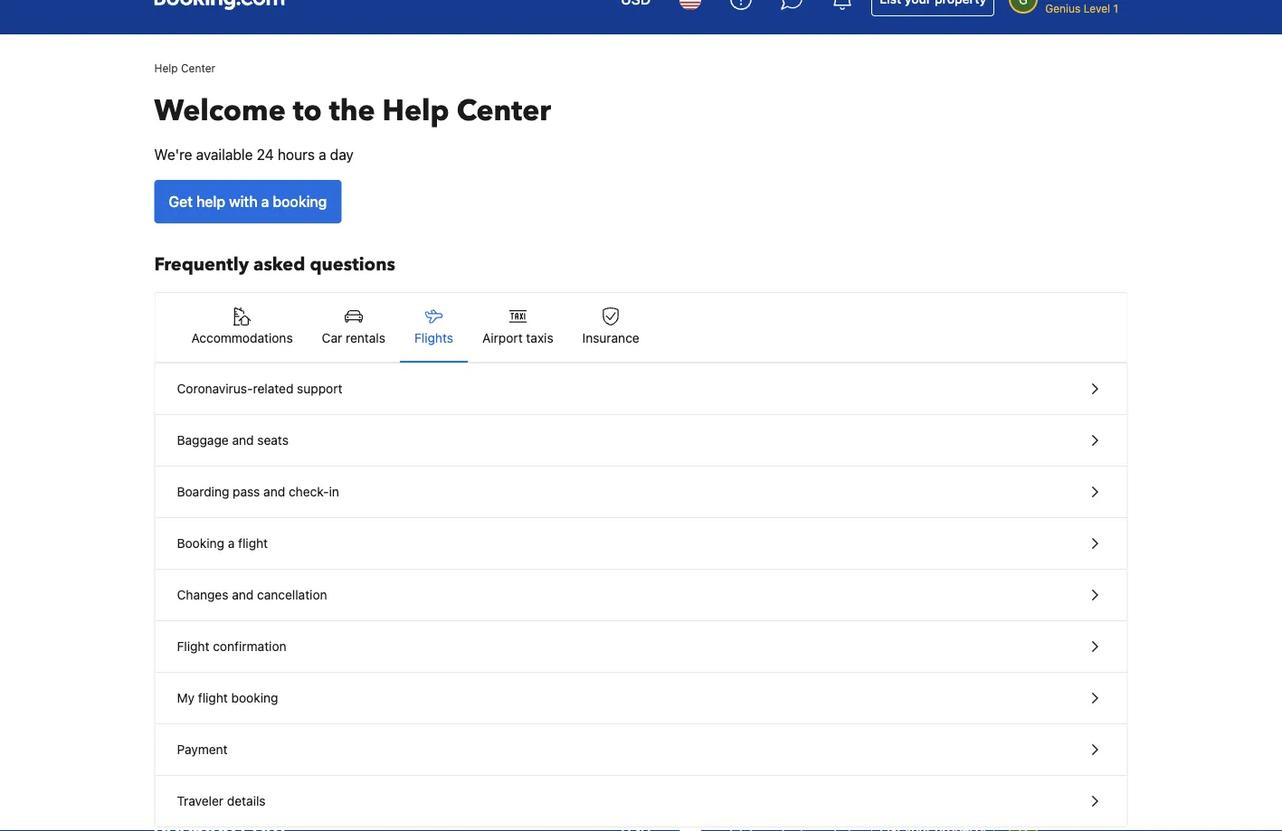 Task type: vqa. For each thing, say whether or not it's contained in the screenshot.
'ELSE'
no



Task type: describe. For each thing, give the bounding box(es) containing it.
taxis
[[526, 331, 553, 346]]

coronavirus-related support
[[177, 381, 343, 396]]

get help with a booking button
[[154, 180, 341, 223]]

welcome to the help center
[[154, 91, 551, 131]]

questions
[[310, 252, 395, 277]]

flights button
[[400, 293, 468, 362]]

flight confirmation
[[177, 639, 286, 654]]

asked
[[253, 252, 305, 277]]

1 vertical spatial center
[[457, 91, 551, 131]]

flights
[[414, 331, 453, 346]]

level
[[1084, 2, 1110, 14]]

my
[[177, 691, 195, 706]]

payment
[[177, 742, 228, 757]]

0 vertical spatial booking
[[273, 193, 327, 210]]

insurance button
[[568, 293, 654, 362]]

baggage and seats
[[177, 433, 289, 448]]

boarding pass and check-in button
[[155, 467, 1127, 518]]

support
[[297, 381, 343, 396]]

0 horizontal spatial center
[[181, 62, 215, 74]]

and inside 'button'
[[263, 485, 285, 499]]

boarding
[[177, 485, 229, 499]]

changes and cancellation button
[[155, 570, 1127, 622]]

we're
[[154, 146, 192, 163]]

we're available 24 hours a day
[[154, 146, 354, 163]]

booking
[[177, 536, 224, 551]]

confirmation
[[213, 639, 286, 654]]

booking a flight
[[177, 536, 268, 551]]

car rentals
[[322, 331, 385, 346]]

pass
[[233, 485, 260, 499]]

genius level 1
[[1045, 2, 1118, 14]]

coronavirus-
[[177, 381, 253, 396]]

tab list containing accommodations
[[155, 293, 1127, 364]]

in
[[329, 485, 339, 499]]

booking a flight button
[[155, 518, 1127, 570]]

booking.com online hotel reservations image
[[154, 0, 285, 10]]

1 horizontal spatial a
[[261, 193, 269, 210]]

2 vertical spatial a
[[228, 536, 235, 551]]

car rentals button
[[307, 293, 400, 362]]

genius
[[1045, 2, 1081, 14]]

boarding pass and check-in
[[177, 485, 339, 499]]



Task type: locate. For each thing, give the bounding box(es) containing it.
a
[[319, 146, 326, 163], [261, 193, 269, 210], [228, 536, 235, 551]]

flight
[[177, 639, 209, 654]]

a right with
[[261, 193, 269, 210]]

1 vertical spatial booking
[[231, 691, 278, 706]]

changes
[[177, 588, 228, 603]]

0 vertical spatial and
[[232, 433, 254, 448]]

baggage and seats button
[[155, 415, 1127, 467]]

my flight booking
[[177, 691, 278, 706]]

insurance
[[582, 331, 639, 346]]

payment button
[[155, 725, 1127, 776]]

booking
[[273, 193, 327, 210], [231, 691, 278, 706]]

available
[[196, 146, 253, 163]]

welcome
[[154, 91, 286, 131]]

1 horizontal spatial center
[[457, 91, 551, 131]]

airport taxis button
[[468, 293, 568, 362]]

a right booking
[[228, 536, 235, 551]]

help
[[196, 193, 225, 210]]

frequently
[[154, 252, 249, 277]]

changes and cancellation
[[177, 588, 327, 603]]

and inside button
[[232, 433, 254, 448]]

to
[[293, 91, 322, 131]]

accommodations button
[[177, 293, 307, 362]]

1 vertical spatial a
[[261, 193, 269, 210]]

check-
[[289, 485, 329, 499]]

get
[[169, 193, 193, 210]]

accommodations
[[191, 331, 293, 346]]

flight up changes and cancellation
[[238, 536, 268, 551]]

get help with a booking
[[169, 193, 327, 210]]

related
[[253, 381, 294, 396]]

traveler details button
[[155, 776, 1127, 827]]

flight inside my flight booking button
[[198, 691, 228, 706]]

coronavirus-related support button
[[155, 364, 1127, 415]]

traveler details
[[177, 794, 266, 809]]

cancellation
[[257, 588, 327, 603]]

0 vertical spatial center
[[181, 62, 215, 74]]

1 horizontal spatial help
[[382, 91, 449, 131]]

my flight booking button
[[155, 673, 1127, 725]]

0 horizontal spatial a
[[228, 536, 235, 551]]

booking down confirmation
[[231, 691, 278, 706]]

seats
[[257, 433, 289, 448]]

0 horizontal spatial help
[[154, 62, 178, 74]]

hours
[[278, 146, 315, 163]]

and right pass
[[263, 485, 285, 499]]

0 vertical spatial help
[[154, 62, 178, 74]]

0 vertical spatial a
[[319, 146, 326, 163]]

1 vertical spatial and
[[263, 485, 285, 499]]

flight right my
[[198, 691, 228, 706]]

1 vertical spatial help
[[382, 91, 449, 131]]

center
[[181, 62, 215, 74], [457, 91, 551, 131]]

help center
[[154, 62, 215, 74]]

the
[[329, 91, 375, 131]]

1 horizontal spatial flight
[[238, 536, 268, 551]]

help up welcome
[[154, 62, 178, 74]]

24
[[257, 146, 274, 163]]

and for seats
[[232, 433, 254, 448]]

airport taxis
[[482, 331, 553, 346]]

flight inside booking a flight button
[[238, 536, 268, 551]]

day
[[330, 146, 354, 163]]

details
[[227, 794, 266, 809]]

traveler
[[177, 794, 224, 809]]

with
[[229, 193, 258, 210]]

and left seats
[[232, 433, 254, 448]]

genius level 1 link
[[1002, 0, 1135, 24]]

flight confirmation button
[[155, 622, 1127, 673]]

0 vertical spatial flight
[[238, 536, 268, 551]]

car
[[322, 331, 342, 346]]

baggage
[[177, 433, 229, 448]]

and right changes on the left bottom of the page
[[232, 588, 254, 603]]

help
[[154, 62, 178, 74], [382, 91, 449, 131]]

1 vertical spatial flight
[[198, 691, 228, 706]]

airport
[[482, 331, 523, 346]]

and
[[232, 433, 254, 448], [263, 485, 285, 499], [232, 588, 254, 603]]

1
[[1113, 2, 1118, 14]]

rentals
[[346, 331, 385, 346]]

2 vertical spatial and
[[232, 588, 254, 603]]

tab list
[[155, 293, 1127, 364]]

frequently asked questions
[[154, 252, 395, 277]]

help right the
[[382, 91, 449, 131]]

0 horizontal spatial flight
[[198, 691, 228, 706]]

flight
[[238, 536, 268, 551], [198, 691, 228, 706]]

a left day
[[319, 146, 326, 163]]

and for cancellation
[[232, 588, 254, 603]]

booking down the hours
[[273, 193, 327, 210]]

and inside button
[[232, 588, 254, 603]]

2 horizontal spatial a
[[319, 146, 326, 163]]



